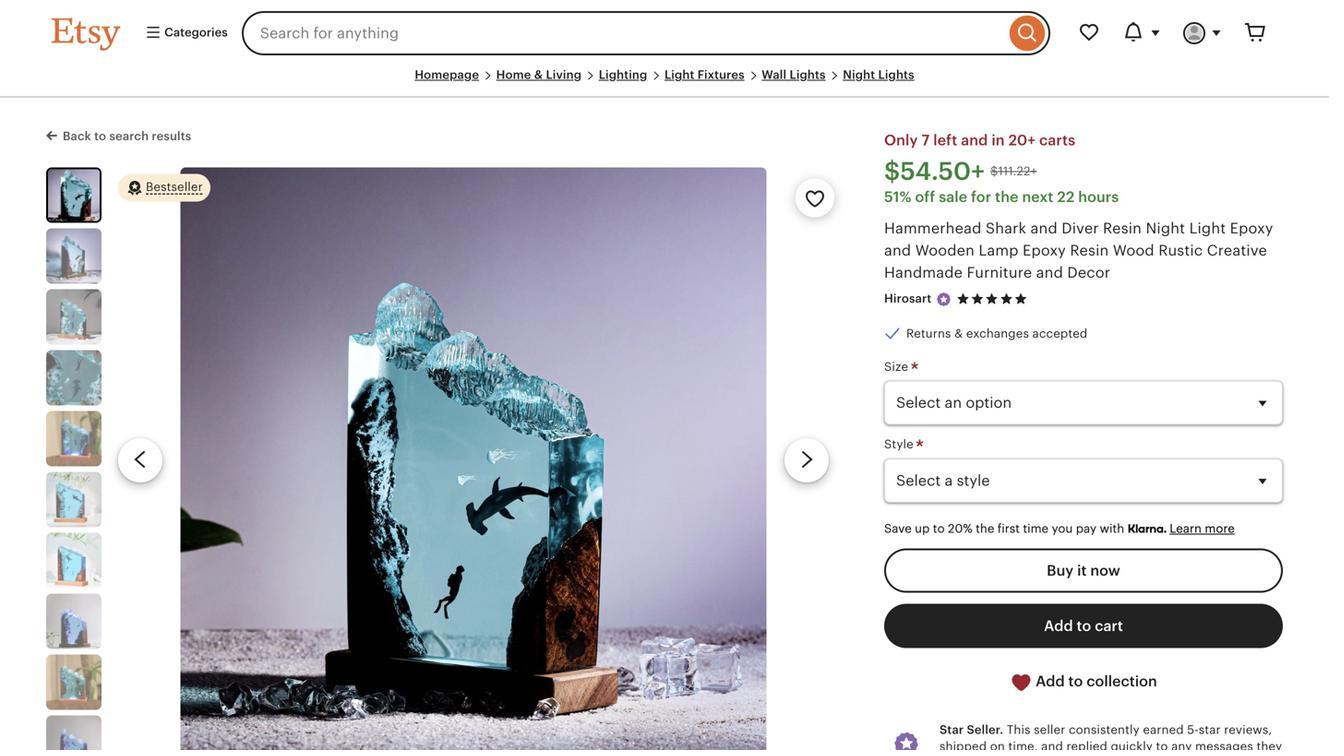 Task type: locate. For each thing, give the bounding box(es) containing it.
none search field inside the 'categories' banner
[[242, 11, 1051, 55]]

1 vertical spatial night
[[1146, 220, 1186, 237]]

1 horizontal spatial light
[[1190, 220, 1226, 237]]

0 horizontal spatial night
[[843, 68, 875, 82]]

to left collection at right
[[1069, 673, 1083, 690]]

this
[[1007, 723, 1031, 737]]

back
[[63, 129, 91, 143]]

the for for
[[995, 189, 1019, 205]]

shark
[[986, 220, 1027, 237]]

hammerhead shark and diver resin night light epoxy and wooden hammerhead&coral image
[[46, 289, 102, 345]]

buy it now button
[[884, 549, 1283, 593]]

search
[[109, 129, 149, 143]]

2 lights from the left
[[878, 68, 915, 82]]

hammerhead shark and diver resin night light epoxy and wooden image 2 image
[[46, 228, 102, 284]]

decor
[[1068, 264, 1111, 281]]

0 vertical spatial light
[[665, 68, 695, 82]]

add for add to collection
[[1036, 673, 1065, 690]]

22
[[1057, 189, 1075, 205]]

& right returns
[[955, 327, 963, 341]]

1 horizontal spatial epoxy
[[1230, 220, 1274, 237]]

add up seller
[[1036, 673, 1065, 690]]

0 horizontal spatial hammerhead shark and diver resin night light epoxy and wooden hammerhead shark image
[[48, 169, 100, 221]]

to down earned
[[1156, 740, 1168, 751]]

resin up wood
[[1103, 220, 1142, 237]]

1 vertical spatial add
[[1036, 673, 1065, 690]]

the right for
[[995, 189, 1019, 205]]

night up rustic
[[1146, 220, 1186, 237]]

hammerhead shark and diver resin night light epoxy and wooden leatherback image
[[46, 533, 102, 588]]

results
[[152, 129, 191, 143]]

the left first
[[976, 522, 995, 536]]

hirosart link
[[884, 292, 932, 306]]

and left in
[[961, 132, 988, 149]]

bestseller
[[146, 180, 203, 194]]

categories banner
[[18, 0, 1311, 66]]

1 horizontal spatial the
[[995, 189, 1019, 205]]

the inside save up to 20% the first time you pay with klarna. learn more
[[976, 522, 995, 536]]

add
[[1044, 618, 1073, 635], [1036, 673, 1065, 690]]

add for add to cart
[[1044, 618, 1073, 635]]

only 7 left and in 20+ carts
[[884, 132, 1076, 149]]

star
[[940, 723, 964, 737]]

star seller.
[[940, 723, 1004, 737]]

to left cart
[[1077, 618, 1091, 635]]

1 horizontal spatial lights
[[878, 68, 915, 82]]

hammerhead shark and diver resin night light epoxy and wooden mermaid&diver image
[[46, 594, 102, 649]]

1 vertical spatial epoxy
[[1023, 242, 1066, 259]]

wooden
[[915, 242, 975, 259]]

menu bar
[[52, 66, 1278, 98]]

for
[[971, 189, 992, 205]]

and down seller
[[1041, 740, 1063, 751]]

add to cart button
[[884, 604, 1283, 649]]

resin up decor
[[1070, 242, 1109, 259]]

1 vertical spatial light
[[1190, 220, 1226, 237]]

shipped
[[940, 740, 987, 751]]

1 horizontal spatial hammerhead shark and diver resin night light epoxy and wooden hammerhead shark image
[[181, 167, 767, 751]]

to inside button
[[1077, 618, 1091, 635]]

accepted
[[1033, 327, 1088, 341]]

hammerhead shark and diver resin night light epoxy and wooden image 4 image
[[46, 350, 102, 406]]

resin
[[1103, 220, 1142, 237], [1070, 242, 1109, 259]]

1 lights from the left
[[790, 68, 826, 82]]

light left "fixtures"
[[665, 68, 695, 82]]

first
[[998, 522, 1020, 536]]

night lights
[[843, 68, 915, 82]]

hammerhead shark and diver resin night light epoxy and wooden hammerhead shark image
[[181, 167, 767, 751], [48, 169, 100, 221]]

night inside hammerhead shark and diver resin night light epoxy and wooden lamp epoxy resin wood rustic creative handmade furniture and decor
[[1146, 220, 1186, 237]]

the
[[995, 189, 1019, 205], [976, 522, 995, 536]]

0 horizontal spatial epoxy
[[1023, 242, 1066, 259]]

20+
[[1009, 132, 1036, 149]]

None search field
[[242, 11, 1051, 55]]

0 horizontal spatial lights
[[790, 68, 826, 82]]

light inside hammerhead shark and diver resin night light epoxy and wooden lamp epoxy resin wood rustic creative handmade furniture and decor
[[1190, 220, 1226, 237]]

light up rustic
[[1190, 220, 1226, 237]]

epoxy
[[1230, 220, 1274, 237], [1023, 242, 1066, 259]]

0 horizontal spatial the
[[976, 522, 995, 536]]

homepage
[[415, 68, 479, 82]]

homepage link
[[415, 68, 479, 82]]

learn more button
[[1170, 522, 1235, 536]]

0 vertical spatial the
[[995, 189, 1019, 205]]

you
[[1052, 522, 1073, 536]]

handmade
[[884, 264, 963, 281]]

and up handmade
[[884, 242, 911, 259]]

back to search results link
[[46, 126, 191, 145]]

light
[[665, 68, 695, 82], [1190, 220, 1226, 237]]

add inside "button"
[[1036, 673, 1065, 690]]

7
[[922, 132, 930, 149]]

bestseller button
[[118, 173, 210, 202]]

add left cart
[[1044, 618, 1073, 635]]

1 horizontal spatial night
[[1146, 220, 1186, 237]]

51%
[[884, 189, 912, 205]]

wall
[[762, 68, 787, 82]]

and inside this seller consistently earned 5-star reviews, shipped on time, and replied quickly to any messages the
[[1041, 740, 1063, 751]]

time,
[[1009, 740, 1038, 751]]

home
[[496, 68, 531, 82]]

to right "up"
[[933, 522, 945, 536]]

1 vertical spatial &
[[955, 327, 963, 341]]

$54.50+ $111.22+
[[884, 158, 1037, 185]]

to inside "button"
[[1069, 673, 1083, 690]]

off
[[915, 189, 935, 205]]

lights up the only
[[878, 68, 915, 82]]

& right home
[[534, 68, 543, 82]]

0 vertical spatial &
[[534, 68, 543, 82]]

more
[[1205, 522, 1235, 536]]

next
[[1022, 189, 1054, 205]]

replied
[[1067, 740, 1108, 751]]

night right wall lights
[[843, 68, 875, 82]]

carts
[[1039, 132, 1076, 149]]

lights right wall
[[790, 68, 826, 82]]

1 vertical spatial the
[[976, 522, 995, 536]]

add to cart
[[1044, 618, 1123, 635]]

hammerhead shark and diver resin night light epoxy and wooden lamp epoxy resin wood rustic creative handmade furniture and decor
[[884, 220, 1274, 281]]

1 horizontal spatial &
[[955, 327, 963, 341]]

0 vertical spatial epoxy
[[1230, 220, 1274, 237]]

to right back
[[94, 129, 106, 143]]

epoxy down diver
[[1023, 242, 1066, 259]]

and left decor
[[1036, 264, 1063, 281]]

left
[[934, 132, 958, 149]]

now
[[1091, 563, 1121, 579]]

buy it now
[[1047, 563, 1121, 579]]

night
[[843, 68, 875, 82], [1146, 220, 1186, 237]]

only
[[884, 132, 918, 149]]

0 horizontal spatial &
[[534, 68, 543, 82]]

add to collection button
[[884, 660, 1283, 705]]

lights for wall lights
[[790, 68, 826, 82]]

size
[[884, 360, 912, 374]]

lighting
[[599, 68, 647, 82]]

to inside save up to 20% the first time you pay with klarna. learn more
[[933, 522, 945, 536]]

to for back to search results
[[94, 129, 106, 143]]

fixtures
[[698, 68, 745, 82]]

epoxy up creative
[[1230, 220, 1274, 237]]

add inside button
[[1044, 618, 1073, 635]]

up
[[915, 522, 930, 536]]

51% off sale for the next 22 hours
[[884, 189, 1119, 205]]

0 vertical spatial add
[[1044, 618, 1073, 635]]

categories button
[[131, 17, 236, 50]]

add to collection
[[1032, 673, 1157, 690]]

seller
[[1034, 723, 1066, 737]]

hirosart
[[884, 292, 932, 306]]

lights
[[790, 68, 826, 82], [878, 68, 915, 82]]

and
[[961, 132, 988, 149], [1031, 220, 1058, 237], [884, 242, 911, 259], [1036, 264, 1063, 281], [1041, 740, 1063, 751]]

0 vertical spatial resin
[[1103, 220, 1142, 237]]



Task type: vqa. For each thing, say whether or not it's contained in the screenshot.
Wooden
yes



Task type: describe. For each thing, give the bounding box(es) containing it.
& for home
[[534, 68, 543, 82]]

reviews,
[[1224, 723, 1272, 737]]

hammerhead shark and diver resin night light epoxy and wooden manta ray&diver image
[[46, 655, 102, 710]]

20%
[[948, 522, 973, 536]]

learn
[[1170, 522, 1202, 536]]

klarna.
[[1128, 522, 1167, 536]]

quickly
[[1111, 740, 1153, 751]]

light fixtures
[[665, 68, 745, 82]]

hours
[[1078, 189, 1119, 205]]

in
[[992, 132, 1005, 149]]

Search for anything text field
[[242, 11, 1005, 55]]

creative
[[1207, 242, 1267, 259]]

this seller consistently earned 5-star reviews, shipped on time, and replied quickly to any messages the
[[940, 723, 1282, 751]]

back to search results
[[63, 129, 191, 143]]

the for 20%
[[976, 522, 995, 536]]

with
[[1100, 522, 1125, 536]]

& for returns
[[955, 327, 963, 341]]

cart
[[1095, 618, 1123, 635]]

consistently
[[1069, 723, 1140, 737]]

menu bar containing homepage
[[52, 66, 1278, 98]]

diver
[[1062, 220, 1099, 237]]

to for add to cart
[[1077, 618, 1091, 635]]

any
[[1172, 740, 1192, 751]]

night lights link
[[843, 68, 915, 82]]

messages
[[1196, 740, 1254, 751]]

home & living
[[496, 68, 582, 82]]

exchanges
[[966, 327, 1029, 341]]

hammerhead shark and diver resin night light epoxy and wooden humpackwhale & diver image
[[46, 716, 102, 751]]

earned
[[1143, 723, 1184, 737]]

hammerhead shark and diver resin night light epoxy and wooden hammerhead&turtle image
[[46, 411, 102, 466]]

categories
[[162, 25, 228, 39]]

wall lights
[[762, 68, 826, 82]]

buy
[[1047, 563, 1074, 579]]

time
[[1023, 522, 1049, 536]]

rustic
[[1159, 242, 1203, 259]]

lamp
[[979, 242, 1019, 259]]

save up to 20% the first time you pay with klarna. learn more
[[884, 522, 1235, 536]]

returns & exchanges accepted
[[907, 327, 1088, 341]]

star_seller image
[[935, 291, 952, 308]]

0 horizontal spatial light
[[665, 68, 695, 82]]

1 vertical spatial resin
[[1070, 242, 1109, 259]]

star
[[1199, 723, 1221, 737]]

wall lights link
[[762, 68, 826, 82]]

$54.50+
[[884, 158, 985, 185]]

and down next
[[1031, 220, 1058, 237]]

$111.22+
[[991, 164, 1037, 178]]

lighting link
[[599, 68, 647, 82]]

hammerhead shark and diver resin night light epoxy and wooden mermaid & shark image
[[46, 472, 102, 527]]

save
[[884, 522, 912, 536]]

furniture
[[967, 264, 1032, 281]]

to for add to collection
[[1069, 673, 1083, 690]]

collection
[[1087, 673, 1157, 690]]

returns
[[907, 327, 951, 341]]

living
[[546, 68, 582, 82]]

5-
[[1187, 723, 1199, 737]]

style
[[884, 438, 917, 452]]

pay
[[1076, 522, 1097, 536]]

hammerhead
[[884, 220, 982, 237]]

sale
[[939, 189, 968, 205]]

light fixtures link
[[665, 68, 745, 82]]

0 vertical spatial night
[[843, 68, 875, 82]]

it
[[1077, 563, 1087, 579]]

to inside this seller consistently earned 5-star reviews, shipped on time, and replied quickly to any messages the
[[1156, 740, 1168, 751]]

seller.
[[967, 723, 1004, 737]]

wood
[[1113, 242, 1155, 259]]

lights for night lights
[[878, 68, 915, 82]]

on
[[990, 740, 1005, 751]]

home & living link
[[496, 68, 582, 82]]



